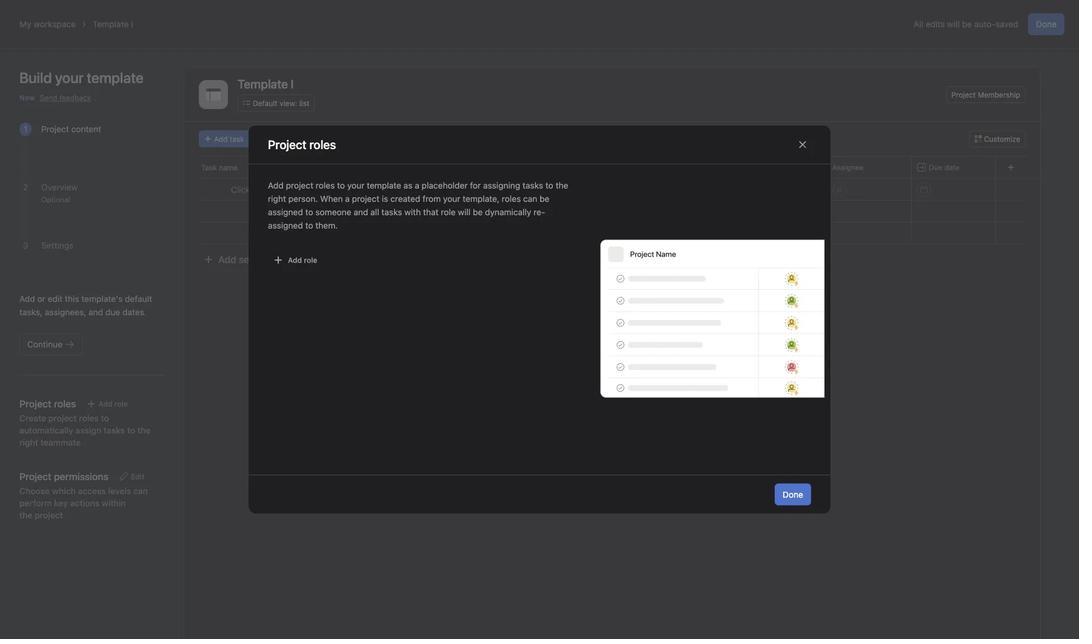 Task type: vqa. For each thing, say whether or not it's contained in the screenshot.
New
yes



Task type: describe. For each thing, give the bounding box(es) containing it.
tasks inside create project roles to automatically assign tasks to the right teammate
[[104, 425, 125, 435]]

1 horizontal spatial tasks
[[382, 207, 402, 217]]

the project
[[19, 510, 63, 520]]

new send feedback
[[19, 93, 91, 102]]

2 horizontal spatial be
[[962, 19, 972, 29]]

project for add project roles to your template as a placeholder for assigning tasks to the right person. when a project is created from your template, roles can be assigned to someone and all tasks with that role will be dynamically re- assigned to them.
[[286, 180, 313, 190]]

template's
[[81, 294, 123, 304]]

edit button
[[113, 468, 150, 485]]

i
[[131, 19, 133, 29]]

saved
[[996, 19, 1019, 29]]

continue button
[[19, 333, 83, 355]]

project for project membership
[[952, 90, 976, 99]]

project roles inside 'dialog'
[[268, 137, 336, 152]]

1
[[24, 124, 27, 134]]

overview optional
[[41, 182, 78, 204]]

to up when
[[337, 180, 345, 190]]

auto-
[[974, 19, 996, 29]]

0 vertical spatial your
[[347, 180, 365, 190]]

project membership button
[[946, 86, 1026, 103]]

section
[[239, 254, 272, 265]]

my
[[19, 19, 31, 29]]

right teammate
[[19, 437, 81, 447]]

dynamically
[[485, 207, 531, 217]]

send
[[40, 93, 57, 102]]

can inside the choose which access levels can perform key actions within the project
[[133, 486, 148, 496]]

perform
[[19, 498, 52, 508]]

actions
[[70, 498, 99, 508]]

add role for project roles
[[98, 400, 128, 408]]

automatically
[[19, 425, 73, 435]]

choose
[[19, 486, 50, 496]]

project for project content
[[41, 124, 69, 134]]

re-
[[534, 207, 545, 217]]

project content
[[41, 124, 101, 134]]

default
[[253, 99, 278, 107]]

default view: list button
[[238, 95, 315, 112]]

0 vertical spatial done
[[1036, 19, 1057, 29]]

2 assigned from the top
[[268, 220, 303, 230]]

add or edit this template's default tasks, assignees, and due dates.
[[19, 294, 152, 317]]

4 row from the top
[[184, 222, 1040, 244]]

access
[[78, 486, 106, 496]]

create project roles to automatically assign tasks to the right teammate
[[19, 413, 151, 447]]

all
[[371, 207, 379, 217]]

settings
[[41, 240, 74, 250]]

2
[[23, 182, 28, 192]]

choose which access levels can perform key actions within the project
[[19, 486, 148, 520]]

from
[[423, 194, 441, 204]]

person.
[[288, 194, 318, 204]]

done button inside "project roles" 'dialog'
[[775, 484, 811, 505]]

optional
[[41, 195, 70, 204]]

tasks,
[[19, 307, 42, 317]]

1 horizontal spatial done button
[[1028, 13, 1065, 35]]

name
[[219, 163, 238, 172]]

task name
[[201, 163, 238, 172]]

overview
[[41, 182, 78, 192]]

placeholder
[[422, 180, 468, 190]]

new
[[19, 93, 35, 102]]

template
[[93, 19, 129, 29]]

1 assigned from the top
[[268, 207, 303, 217]]

due
[[929, 163, 943, 172]]

the inside create project roles to automatically assign tasks to the right teammate
[[137, 425, 151, 435]]

template,
[[463, 194, 500, 204]]

add for add section "button"
[[218, 254, 236, 265]]

add role button for add project roles to your template as a placeholder for assigning tasks to the right person. when a project is created from your template, roles can be assigned to someone and all tasks with that role will be dynamically re- assigned to them.
[[268, 252, 323, 269]]

this
[[65, 294, 79, 304]]

dates.
[[122, 307, 147, 317]]

add section button
[[199, 249, 277, 270]]

add for add task button
[[214, 135, 228, 143]]

role for add project roles to your template as a placeholder for assigning tasks to the right person. when a project is created from your template, roles can be assigned to someone and all tasks with that role will be dynamically re- assigned to them.
[[304, 256, 317, 264]]

project content button
[[41, 124, 101, 134]]

that
[[423, 207, 439, 217]]

the inside "add project roles to your template as a placeholder for assigning tasks to the right person. when a project is created from your template, roles can be assigned to someone and all tasks with that role will be dynamically re- assigned to them."
[[556, 180, 568, 190]]

view:
[[280, 99, 297, 107]]

to right assigning on the top of the page
[[546, 180, 553, 190]]

1 horizontal spatial be
[[540, 194, 550, 204]]

them.
[[315, 220, 338, 230]]

build your template
[[19, 69, 144, 86]]

role for project roles
[[114, 400, 128, 408]]

default
[[125, 294, 152, 304]]

1 vertical spatial a
[[345, 194, 350, 204]]

add inside "add project roles to your template as a placeholder for assigning tasks to the right person. when a project is created from your template, roles can be assigned to someone and all tasks with that role will be dynamically re- assigned to them."
[[268, 180, 284, 190]]

assigning
[[483, 180, 520, 190]]

your template
[[55, 69, 144, 86]]

or
[[37, 294, 45, 304]]

continue
[[27, 339, 63, 349]]



Task type: locate. For each thing, give the bounding box(es) containing it.
0 horizontal spatial add role button
[[81, 395, 133, 412]]

0 horizontal spatial project roles
[[19, 398, 76, 410]]

to left them.
[[305, 220, 313, 230]]

0 vertical spatial role
[[441, 207, 456, 217]]

project up person.
[[286, 180, 313, 190]]

done inside "project roles" 'dialog'
[[783, 489, 803, 499]]

0 vertical spatial project
[[286, 180, 313, 190]]

add inside add section "button"
[[218, 254, 236, 265]]

for
[[470, 180, 481, 190]]

0 vertical spatial the
[[556, 180, 568, 190]]

0 horizontal spatial project
[[48, 413, 77, 423]]

edit
[[131, 472, 145, 481]]

project
[[952, 90, 976, 99], [41, 124, 69, 134]]

content
[[71, 124, 101, 134]]

role inside "add project roles to your template as a placeholder for assigning tasks to the right person. when a project is created from your template, roles can be assigned to someone and all tasks with that role will be dynamically re- assigned to them."
[[441, 207, 456, 217]]

add task button
[[199, 130, 250, 147]]

1 vertical spatial and
[[89, 307, 103, 317]]

project membership
[[952, 90, 1020, 99]]

tasks down is
[[382, 207, 402, 217]]

1 row from the top
[[184, 156, 1040, 178]]

and down 'template's'
[[89, 307, 103, 317]]

project roles down the list
[[268, 137, 336, 152]]

is
[[382, 194, 388, 204]]

0 horizontal spatial your
[[347, 180, 365, 190]]

someone
[[315, 207, 351, 217]]

date
[[945, 163, 960, 172]]

1 vertical spatial the
[[137, 425, 151, 435]]

1 horizontal spatial roles
[[316, 180, 335, 190]]

a right as
[[415, 180, 419, 190]]

workspace
[[34, 19, 76, 29]]

create
[[19, 413, 46, 423]]

1 vertical spatial project
[[41, 124, 69, 134]]

1 horizontal spatial can
[[523, 194, 537, 204]]

assignees,
[[45, 307, 86, 317]]

overview button
[[41, 182, 78, 192]]

roles inside create project roles to automatically assign tasks to the right teammate
[[79, 413, 99, 423]]

1 vertical spatial be
[[540, 194, 550, 204]]

will down template,
[[458, 207, 471, 217]]

1 vertical spatial will
[[458, 207, 471, 217]]

be down template,
[[473, 207, 483, 217]]

add left task
[[214, 135, 228, 143]]

roles for create project roles to automatically assign tasks to the right teammate
[[79, 413, 99, 423]]

within
[[102, 498, 126, 508]]

1 vertical spatial done button
[[775, 484, 811, 505]]

2 vertical spatial project
[[48, 413, 77, 423]]

0 horizontal spatial a
[[345, 194, 350, 204]]

1 horizontal spatial add role
[[288, 256, 317, 264]]

add
[[214, 135, 228, 143], [268, 180, 284, 190], [218, 254, 236, 265], [288, 256, 302, 264], [19, 294, 35, 304], [98, 400, 112, 408]]

1 vertical spatial roles
[[502, 194, 521, 204]]

0 vertical spatial add role button
[[268, 252, 323, 269]]

1 vertical spatial assigned
[[268, 220, 303, 230]]

be
[[962, 19, 972, 29], [540, 194, 550, 204], [473, 207, 483, 217]]

roles up when
[[316, 180, 335, 190]]

to up assign
[[101, 413, 109, 423]]

the
[[556, 180, 568, 190], [137, 425, 151, 435]]

add project roles to your template as a placeholder for assigning tasks to the right person. when a project is created from your template, roles can be assigned to someone and all tasks with that role will be dynamically re- assigned to them.
[[268, 180, 568, 230]]

assign
[[75, 425, 101, 435]]

your left template
[[347, 180, 365, 190]]

send feedback link
[[40, 92, 91, 103]]

the right assigning on the top of the page
[[556, 180, 568, 190]]

project roles
[[268, 137, 336, 152], [19, 398, 76, 410]]

my workspace link
[[19, 19, 76, 29]]

0 horizontal spatial done
[[783, 489, 803, 499]]

due date
[[929, 163, 960, 172]]

role up create project roles to automatically assign tasks to the right teammate
[[114, 400, 128, 408]]

add role inside "project roles" 'dialog'
[[288, 256, 317, 264]]

task
[[230, 135, 244, 143]]

0 horizontal spatial done button
[[775, 484, 811, 505]]

your
[[347, 180, 365, 190], [443, 194, 460, 204]]

close this dialog image
[[798, 140, 808, 149]]

roles for add project roles to your template as a placeholder for assigning tasks to the right person. when a project is created from your template, roles can be assigned to someone and all tasks with that role will be dynamically re- assigned to them.
[[316, 180, 335, 190]]

task
[[201, 163, 217, 172]]

0 vertical spatial and
[[354, 207, 368, 217]]

add role button for project roles
[[81, 395, 133, 412]]

can up re-
[[523, 194, 537, 204]]

row containing task name
[[184, 156, 1040, 178]]

add left section
[[218, 254, 236, 265]]

project left membership
[[952, 90, 976, 99]]

to right assign
[[127, 425, 135, 435]]

a right when
[[345, 194, 350, 204]]

tasks up re-
[[523, 180, 543, 190]]

tasks right assign
[[104, 425, 125, 435]]

add role button up assign
[[81, 395, 133, 412]]

add role button down them.
[[268, 252, 323, 269]]

all edits will be auto-saved
[[914, 19, 1019, 29]]

row
[[184, 156, 1040, 178], [184, 178, 1040, 201], [184, 200, 1040, 223], [184, 222, 1040, 244]]

0 vertical spatial a
[[415, 180, 419, 190]]

will
[[947, 19, 960, 29], [458, 207, 471, 217]]

all
[[914, 19, 924, 29]]

add for project roles add role button
[[98, 400, 112, 408]]

0 vertical spatial assigned
[[268, 207, 303, 217]]

2 vertical spatial be
[[473, 207, 483, 217]]

role down them.
[[304, 256, 317, 264]]

add role
[[288, 256, 317, 264], [98, 400, 128, 408]]

1 horizontal spatial role
[[304, 256, 317, 264]]

add for add role button in the "project roles" 'dialog'
[[288, 256, 302, 264]]

1 horizontal spatial project roles
[[268, 137, 336, 152]]

add role for add project roles to your template as a placeholder for assigning tasks to the right person. when a project is created from your template, roles can be assigned to someone and all tasks with that role will be dynamically re- assigned to them.
[[288, 256, 317, 264]]

0 vertical spatial project roles
[[268, 137, 336, 152]]

and inside "add project roles to your template as a placeholder for assigning tasks to the right person. when a project is created from your template, roles can be assigned to someone and all tasks with that role will be dynamically re- assigned to them."
[[354, 207, 368, 217]]

0 vertical spatial will
[[947, 19, 960, 29]]

1 vertical spatial project roles
[[19, 398, 76, 410]]

2 horizontal spatial role
[[441, 207, 456, 217]]

0 vertical spatial can
[[523, 194, 537, 204]]

0 horizontal spatial tasks
[[104, 425, 125, 435]]

1 horizontal spatial and
[[354, 207, 368, 217]]

0 horizontal spatial and
[[89, 307, 103, 317]]

0 vertical spatial be
[[962, 19, 972, 29]]

membership
[[978, 90, 1020, 99]]

roles
[[316, 180, 335, 190], [502, 194, 521, 204], [79, 413, 99, 423]]

role
[[441, 207, 456, 217], [304, 256, 317, 264], [114, 400, 128, 408]]

key
[[54, 498, 68, 508]]

0 horizontal spatial project
[[41, 124, 69, 134]]

2 horizontal spatial roles
[[502, 194, 521, 204]]

will inside "add project roles to your template as a placeholder for assigning tasks to the right person. when a project is created from your template, roles can be assigned to someone and all tasks with that role will be dynamically re- assigned to them."
[[458, 207, 471, 217]]

2 horizontal spatial project
[[352, 194, 380, 204]]

add role up assign
[[98, 400, 128, 408]]

template i
[[93, 19, 133, 29]]

project permissions
[[19, 471, 108, 482]]

1 vertical spatial tasks
[[382, 207, 402, 217]]

1 horizontal spatial will
[[947, 19, 960, 29]]

my workspace
[[19, 19, 76, 29]]

0 horizontal spatial be
[[473, 207, 483, 217]]

settings button
[[41, 240, 74, 250]]

2 vertical spatial tasks
[[104, 425, 125, 435]]

project roles dialog
[[249, 126, 850, 514]]

list
[[299, 99, 309, 107]]

0 vertical spatial tasks
[[523, 180, 543, 190]]

add right section
[[288, 256, 302, 264]]

1 horizontal spatial done
[[1036, 19, 1057, 29]]

template image
[[206, 87, 221, 102]]

1 vertical spatial your
[[443, 194, 460, 204]]

2 row from the top
[[184, 178, 1040, 201]]

to
[[337, 180, 345, 190], [546, 180, 553, 190], [305, 207, 313, 217], [305, 220, 313, 230], [101, 413, 109, 423], [127, 425, 135, 435]]

feedback
[[59, 93, 91, 102]]

project inside button
[[952, 90, 976, 99]]

template
[[367, 180, 401, 190]]

0 horizontal spatial role
[[114, 400, 128, 408]]

0 horizontal spatial can
[[133, 486, 148, 496]]

0 horizontal spatial the
[[137, 425, 151, 435]]

1 horizontal spatial project
[[952, 90, 976, 99]]

and left all
[[354, 207, 368, 217]]

and inside add or edit this template's default tasks, assignees, and due dates.
[[89, 307, 103, 317]]

project inside create project roles to automatically assign tasks to the right teammate
[[48, 413, 77, 423]]

build
[[19, 69, 52, 86]]

due
[[105, 307, 120, 317]]

can down edit
[[133, 486, 148, 496]]

add role down them.
[[288, 256, 317, 264]]

3
[[23, 240, 28, 250]]

edits
[[926, 19, 945, 29]]

roles up dynamically
[[502, 194, 521, 204]]

2 vertical spatial role
[[114, 400, 128, 408]]

project roles up create
[[19, 398, 76, 410]]

1 vertical spatial can
[[133, 486, 148, 496]]

0 vertical spatial roles
[[316, 180, 335, 190]]

add inside add task button
[[214, 135, 228, 143]]

1 vertical spatial project
[[352, 194, 380, 204]]

add up assign
[[98, 400, 112, 408]]

1 horizontal spatial the
[[556, 180, 568, 190]]

project right 1
[[41, 124, 69, 134]]

add role button inside "project roles" 'dialog'
[[268, 252, 323, 269]]

add section
[[218, 254, 272, 265]]

0 vertical spatial done button
[[1028, 13, 1065, 35]]

role right the that
[[441, 207, 456, 217]]

assigned
[[268, 207, 303, 217], [268, 220, 303, 230]]

1 horizontal spatial your
[[443, 194, 460, 204]]

with
[[404, 207, 421, 217]]

roles up assign
[[79, 413, 99, 423]]

1 vertical spatial done
[[783, 489, 803, 499]]

when
[[320, 194, 343, 204]]

tasks
[[523, 180, 543, 190], [382, 207, 402, 217], [104, 425, 125, 435]]

the up edit
[[137, 425, 151, 435]]

1 vertical spatial add role
[[98, 400, 128, 408]]

add up tasks,
[[19, 294, 35, 304]]

1 horizontal spatial a
[[415, 180, 419, 190]]

which
[[52, 486, 76, 496]]

your down placeholder
[[443, 194, 460, 204]]

project up automatically on the bottom left of page
[[48, 413, 77, 423]]

0 vertical spatial add role
[[288, 256, 317, 264]]

levels
[[108, 486, 131, 496]]

0 horizontal spatial roles
[[79, 413, 99, 423]]

0 vertical spatial project
[[952, 90, 976, 99]]

created
[[390, 194, 420, 204]]

3 row from the top
[[184, 200, 1040, 223]]

project up all
[[352, 194, 380, 204]]

1 horizontal spatial add role button
[[268, 252, 323, 269]]

right
[[268, 194, 286, 204]]

will right 'edits'
[[947, 19, 960, 29]]

project for create project roles to automatically assign tasks to the right teammate
[[48, 413, 77, 423]]

as
[[404, 180, 413, 190]]

2 vertical spatial roles
[[79, 413, 99, 423]]

1 vertical spatial role
[[304, 256, 317, 264]]

done
[[1036, 19, 1057, 29], [783, 489, 803, 499]]

can inside "add project roles to your template as a placeholder for assigning tasks to the right person. when a project is created from your template, roles can be assigned to someone and all tasks with that role will be dynamically re- assigned to them."
[[523, 194, 537, 204]]

1 horizontal spatial project
[[286, 180, 313, 190]]

template i
[[238, 76, 294, 91]]

add inside add or edit this template's default tasks, assignees, and due dates.
[[19, 294, 35, 304]]

1 vertical spatial add role button
[[81, 395, 133, 412]]

add up the right
[[268, 180, 284, 190]]

assignee
[[832, 163, 864, 172]]

be left auto-
[[962, 19, 972, 29]]

be up re-
[[540, 194, 550, 204]]

1 2 3
[[23, 124, 28, 250]]

to down person.
[[305, 207, 313, 217]]

and
[[354, 207, 368, 217], [89, 307, 103, 317]]

0 horizontal spatial add role
[[98, 400, 128, 408]]

default view: list
[[253, 99, 309, 107]]

add task
[[214, 135, 244, 143]]

0 horizontal spatial will
[[458, 207, 471, 217]]

2 horizontal spatial tasks
[[523, 180, 543, 190]]



